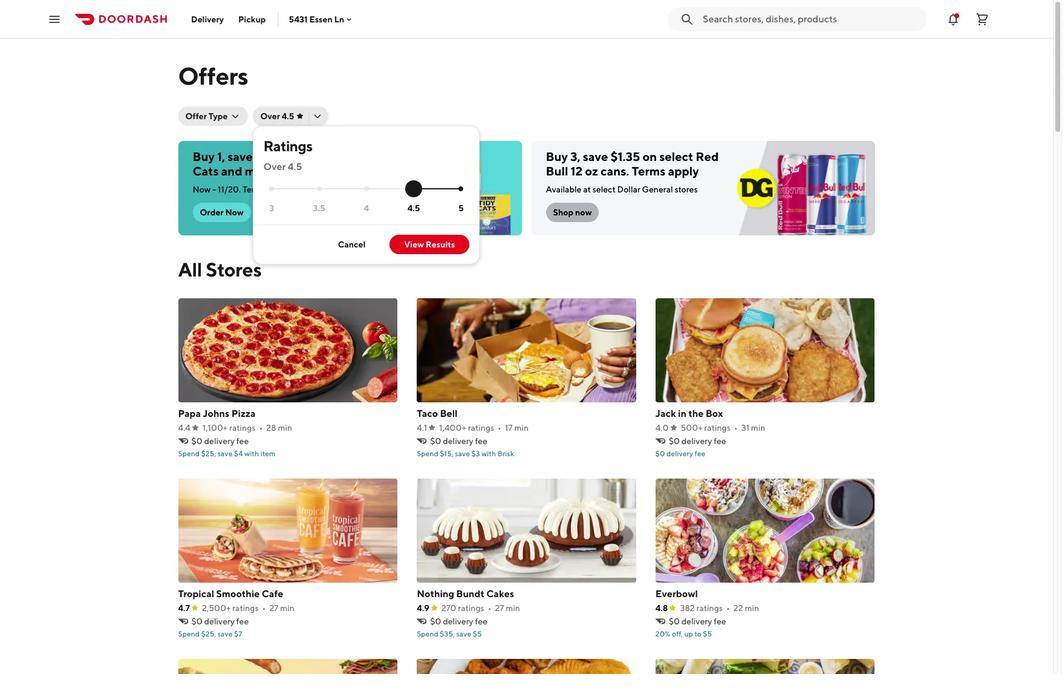 Task type: vqa. For each thing, say whether or not it's contained in the screenshot.


Task type: describe. For each thing, give the bounding box(es) containing it.
382
[[680, 603, 695, 613]]

$35,
[[440, 629, 455, 638]]

taco bell
[[417, 408, 458, 419]]

save for $7
[[218, 629, 233, 638]]

2 $5 from the left
[[703, 629, 712, 638]]

available
[[546, 185, 582, 194]]

more
[[245, 164, 274, 178]]

5431
[[289, 14, 308, 24]]

on for $1
[[270, 149, 284, 163]]

spend $25, save $7
[[178, 629, 242, 638]]

1,100+ ratings
[[203, 423, 256, 433]]

bull
[[546, 164, 568, 178]]

4.4
[[178, 423, 191, 433]]

min for everbowl
[[745, 603, 759, 613]]

$1.35
[[611, 149, 640, 163]]

nothing bundt cakes
[[417, 588, 514, 600]]

1 vertical spatial terms
[[243, 185, 266, 194]]

-
[[213, 185, 216, 194]]

at
[[583, 185, 591, 194]]

• for nothing bundt cakes
[[488, 603, 492, 613]]

3 stars and over image
[[270, 187, 274, 191]]

and
[[221, 164, 242, 178]]

0 items, open order cart image
[[975, 12, 990, 26]]

dollar
[[618, 185, 641, 194]]

500+
[[681, 423, 703, 433]]

1 vertical spatial over 4.5
[[263, 161, 302, 172]]

tropical smoothie cafe
[[178, 588, 283, 600]]

min for nothing bundt cakes
[[506, 603, 520, 613]]

min for taco bell
[[515, 423, 529, 433]]

270
[[442, 603, 457, 613]]

save for $1.35
[[583, 149, 608, 163]]

270 ratings
[[442, 603, 485, 613]]

$15,
[[440, 449, 454, 458]]

min for papa johns pizza
[[278, 423, 292, 433]]

$3
[[472, 449, 480, 458]]

4.9
[[417, 603, 430, 613]]

offer type
[[185, 111, 228, 121]]

5431 essen ln button
[[289, 14, 354, 24]]

stores
[[206, 258, 262, 281]]

$0 for smoothie
[[192, 617, 203, 626]]

pickup
[[238, 14, 266, 24]]

4.5 inside button
[[282, 111, 294, 121]]

4.7
[[178, 603, 190, 613]]

Store search: begin typing to search for stores available on DoorDash text field
[[703, 12, 920, 26]]

red
[[696, 149, 719, 163]]

• for tropical smoothie cafe
[[262, 603, 266, 613]]

papa johns pizza
[[178, 408, 256, 419]]

apply inside buy 3, save $1.35 on select red bull 12 oz cans. terms apply
[[668, 164, 699, 178]]

cancel button
[[324, 235, 380, 254]]

• 28 min
[[259, 423, 292, 433]]

$0 for bell
[[430, 436, 441, 446]]

fee for nothing bundt cakes
[[475, 617, 488, 626]]

$7
[[234, 629, 242, 638]]

500+ ratings
[[681, 423, 731, 433]]

save for $5
[[457, 629, 472, 638]]

results
[[426, 240, 455, 249]]

$0 for johns
[[192, 436, 203, 446]]

buy for buy 3, save $1.35 on select red bull 12 oz cans. terms apply
[[546, 149, 568, 163]]

save for $4
[[218, 449, 233, 458]]

buy 1, save $1 on select tidy cats and more
[[193, 149, 347, 178]]

min for jack in the box
[[751, 423, 766, 433]]

• 31 min
[[734, 423, 766, 433]]

johns
[[203, 408, 230, 419]]

4.1
[[417, 423, 427, 433]]

$25, for smoothie
[[201, 629, 216, 638]]

general
[[642, 185, 673, 194]]

2,500+
[[202, 603, 231, 613]]

20% off, up to $5
[[656, 629, 712, 638]]

20%
[[656, 629, 671, 638]]

fee for taco bell
[[475, 436, 488, 446]]

order
[[200, 208, 224, 217]]

12
[[571, 164, 583, 178]]

ratings for in
[[705, 423, 731, 433]]

select for tidy
[[287, 149, 321, 163]]

5 stars and over image
[[459, 187, 464, 191]]

min for tropical smoothie cafe
[[280, 603, 295, 613]]

27 for cafe
[[270, 603, 279, 613]]

spend for papa
[[178, 449, 200, 458]]

ln
[[334, 14, 344, 24]]

$4
[[234, 449, 243, 458]]

delivery for in
[[682, 436, 712, 446]]

$0 delivery fee for johns
[[192, 436, 249, 446]]

• 27 min for cafe
[[262, 603, 295, 613]]

2 vertical spatial 4.5
[[408, 203, 420, 213]]

over inside button
[[260, 111, 280, 121]]

5
[[459, 203, 464, 213]]

cakes
[[487, 588, 514, 600]]

order now
[[200, 208, 244, 217]]

buy 3, save $1.35 on select red bull 12 oz cans. terms apply
[[546, 149, 719, 178]]

382 ratings
[[680, 603, 723, 613]]

smoothie
[[216, 588, 260, 600]]

1 $5 from the left
[[473, 629, 482, 638]]

save for $3
[[455, 449, 470, 458]]

1 horizontal spatial select
[[593, 185, 616, 194]]

spend $25, save $4 with item
[[178, 449, 276, 458]]

fee for papa johns pizza
[[237, 436, 249, 446]]

3
[[269, 203, 274, 213]]

$0 for in
[[669, 436, 680, 446]]

offer type button
[[178, 107, 248, 126]]

ratings for johns
[[229, 423, 256, 433]]

• 27 min for cakes
[[488, 603, 520, 613]]

view results button
[[390, 235, 470, 254]]

oz
[[585, 164, 598, 178]]

$0 for bundt
[[430, 617, 441, 626]]

spend $35, save $5
[[417, 629, 482, 638]]

bundt
[[456, 588, 485, 600]]



Task type: locate. For each thing, give the bounding box(es) containing it.
$0 delivery fee
[[192, 436, 249, 446], [430, 436, 488, 446], [669, 436, 727, 446], [656, 449, 706, 458], [192, 617, 249, 626], [430, 617, 488, 626], [669, 617, 727, 626]]

0 horizontal spatial now
[[193, 185, 211, 194]]

1 vertical spatial now
[[225, 208, 244, 217]]

ratings right 382
[[697, 603, 723, 613]]

0 vertical spatial apply
[[668, 164, 699, 178]]

0 vertical spatial terms
[[632, 164, 666, 178]]

tidy
[[323, 149, 347, 163]]

over 4.5 up ratings
[[260, 111, 294, 121]]

$25, down 2,500+
[[201, 629, 216, 638]]

$25, down '1,100+'
[[201, 449, 216, 458]]

up
[[685, 629, 693, 638]]

on right $1
[[270, 149, 284, 163]]

27 down cafe
[[270, 603, 279, 613]]

2,500+ ratings
[[202, 603, 259, 613]]

spend $15, save $3 with brisk
[[417, 449, 514, 458]]

1 with from the left
[[245, 449, 259, 458]]

now left - at the left of the page
[[193, 185, 211, 194]]

buy inside buy 3, save $1.35 on select red bull 12 oz cans. terms apply
[[546, 149, 568, 163]]

• for jack in the box
[[734, 423, 738, 433]]

brisk
[[498, 449, 514, 458]]

save up and at the top of page
[[228, 149, 253, 163]]

spend for tropical
[[178, 629, 200, 638]]

27 for cakes
[[495, 603, 504, 613]]

save
[[228, 149, 253, 163], [583, 149, 608, 163], [218, 449, 233, 458], [455, 449, 470, 458], [218, 629, 233, 638], [457, 629, 472, 638]]

11/20.
[[218, 185, 241, 194]]

now
[[576, 208, 592, 217]]

now - 11/20. terms apply
[[193, 185, 288, 194]]

$5 down 270 ratings
[[473, 629, 482, 638]]

ratings down smoothie
[[232, 603, 259, 613]]

save inside buy 1, save $1 on select tidy cats and more
[[228, 149, 253, 163]]

save inside buy 3, save $1.35 on select red bull 12 oz cans. terms apply
[[583, 149, 608, 163]]

$0 up off,
[[669, 617, 680, 626]]

ratings
[[263, 137, 312, 154]]

• left '28'
[[259, 423, 263, 433]]

save right $35,
[[457, 629, 472, 638]]

bell
[[440, 408, 458, 419]]

0 horizontal spatial • 27 min
[[262, 603, 295, 613]]

save left $3
[[455, 449, 470, 458]]

min right '28'
[[278, 423, 292, 433]]

4.5 down ratings
[[288, 161, 302, 172]]

view
[[404, 240, 424, 249]]

jack
[[656, 408, 676, 419]]

cans.
[[601, 164, 630, 178]]

1 • 27 min from the left
[[262, 603, 295, 613]]

spend
[[178, 449, 200, 458], [417, 449, 439, 458], [178, 629, 200, 638], [417, 629, 439, 638]]

ratings for smoothie
[[232, 603, 259, 613]]

terms
[[632, 164, 666, 178], [243, 185, 266, 194]]

on for $1.35
[[643, 149, 657, 163]]

off,
[[672, 629, 683, 638]]

delivery
[[204, 436, 235, 446], [443, 436, 474, 446], [682, 436, 712, 446], [667, 449, 694, 458], [204, 617, 235, 626], [443, 617, 474, 626], [682, 617, 712, 626]]

2 on from the left
[[643, 149, 657, 163]]

select right at
[[593, 185, 616, 194]]

0 vertical spatial $25,
[[201, 449, 216, 458]]

27 down cakes
[[495, 603, 504, 613]]

save up the oz
[[583, 149, 608, 163]]

0 vertical spatial 4.5
[[282, 111, 294, 121]]

to
[[695, 629, 702, 638]]

min down cakes
[[506, 603, 520, 613]]

shop now button
[[546, 203, 599, 222]]

$0 down the 'in'
[[669, 436, 680, 446]]

$0 delivery fee for smoothie
[[192, 617, 249, 626]]

1 on from the left
[[270, 149, 284, 163]]

fee for everbowl
[[714, 617, 727, 626]]

1 vertical spatial apply
[[267, 185, 288, 194]]

$5
[[473, 629, 482, 638], [703, 629, 712, 638]]

save for $1
[[228, 149, 253, 163]]

fee
[[237, 436, 249, 446], [475, 436, 488, 446], [714, 436, 727, 446], [695, 449, 706, 458], [237, 617, 249, 626], [475, 617, 488, 626], [714, 617, 727, 626]]

0 horizontal spatial $5
[[473, 629, 482, 638]]

4.5 up view
[[408, 203, 420, 213]]

on inside buy 3, save $1.35 on select red bull 12 oz cans. terms apply
[[643, 149, 657, 163]]

apply up 3 in the top left of the page
[[267, 185, 288, 194]]

ratings up $3
[[468, 423, 494, 433]]

select left tidy
[[287, 149, 321, 163]]

spend left $35,
[[417, 629, 439, 638]]

• 22 min
[[727, 603, 759, 613]]

1 horizontal spatial $5
[[703, 629, 712, 638]]

order now button
[[193, 203, 251, 222]]

2 with from the left
[[482, 449, 496, 458]]

4.8
[[656, 603, 668, 613]]

on inside buy 1, save $1 on select tidy cats and more
[[270, 149, 284, 163]]

over up ratings
[[260, 111, 280, 121]]

$5 right 'to'
[[703, 629, 712, 638]]

now right order
[[225, 208, 244, 217]]

spend for nothing
[[417, 629, 439, 638]]

delivery for bell
[[443, 436, 474, 446]]

buy up the bull
[[546, 149, 568, 163]]

in
[[678, 408, 687, 419]]

terms left '3 stars and over' image
[[243, 185, 266, 194]]

item
[[261, 449, 276, 458]]

offers
[[178, 62, 248, 90]]

spend for taco
[[417, 449, 439, 458]]

pickup button
[[231, 9, 273, 29]]

spend down 4.7
[[178, 629, 200, 638]]

save left '$4'
[[218, 449, 233, 458]]

min right 22
[[745, 603, 759, 613]]

0 horizontal spatial terms
[[243, 185, 266, 194]]

delivery for johns
[[204, 436, 235, 446]]

over 4.5
[[260, 111, 294, 121], [263, 161, 302, 172]]

• 27 min down cakes
[[488, 603, 520, 613]]

2 $25, from the top
[[201, 629, 216, 638]]

0 vertical spatial now
[[193, 185, 211, 194]]

2 buy from the left
[[546, 149, 568, 163]]

• down cafe
[[262, 603, 266, 613]]

papa
[[178, 408, 201, 419]]

1 $25, from the top
[[201, 449, 216, 458]]

1 buy from the left
[[193, 149, 215, 163]]

over 4.5 inside button
[[260, 111, 294, 121]]

fee for jack in the box
[[714, 436, 727, 446]]

1 vertical spatial over
[[263, 161, 286, 172]]

over 4.5 down ratings
[[263, 161, 302, 172]]

pizza
[[232, 408, 256, 419]]

$0 delivery fee for in
[[669, 436, 727, 446]]

$0 up $35,
[[430, 617, 441, 626]]

with for taco bell
[[482, 449, 496, 458]]

min down cafe
[[280, 603, 295, 613]]

taco
[[417, 408, 438, 419]]

view results
[[404, 240, 455, 249]]

$0 delivery fee for bundt
[[430, 617, 488, 626]]

0 horizontal spatial 27
[[270, 603, 279, 613]]

shop
[[553, 208, 574, 217]]

min right 31
[[751, 423, 766, 433]]

select inside buy 1, save $1 on select tidy cats and more
[[287, 149, 321, 163]]

min right 17
[[515, 423, 529, 433]]

• left 31
[[734, 423, 738, 433]]

3,
[[571, 149, 581, 163]]

• 27 min
[[262, 603, 295, 613], [488, 603, 520, 613]]

2 27 from the left
[[495, 603, 504, 613]]

stores
[[675, 185, 698, 194]]

terms up general
[[632, 164, 666, 178]]

delivery for smoothie
[[204, 617, 235, 626]]

1 horizontal spatial terms
[[632, 164, 666, 178]]

• 27 min down cafe
[[262, 603, 295, 613]]

with right $3
[[482, 449, 496, 458]]

spend left $15,
[[417, 449, 439, 458]]

delivery for bundt
[[443, 617, 474, 626]]

3.5
[[313, 203, 325, 213]]

$0 down 4.0
[[656, 449, 665, 458]]

apply up stores
[[668, 164, 699, 178]]

$0 up 'spend $25, save $7'
[[192, 617, 203, 626]]

tropical
[[178, 588, 214, 600]]

select left red
[[660, 149, 694, 163]]

$0 delivery fee for bell
[[430, 436, 488, 446]]

buy inside buy 1, save $1 on select tidy cats and more
[[193, 149, 215, 163]]

1,100+
[[203, 423, 228, 433]]

over 4.5 button
[[253, 107, 329, 126]]

all stores
[[178, 258, 262, 281]]

1 horizontal spatial • 27 min
[[488, 603, 520, 613]]

31
[[742, 423, 750, 433]]

save left $7
[[218, 629, 233, 638]]

1 horizontal spatial buy
[[546, 149, 568, 163]]

• left 17
[[498, 423, 502, 433]]

1 vertical spatial 4.5
[[288, 161, 302, 172]]

0 horizontal spatial on
[[270, 149, 284, 163]]

4 stars and over image
[[364, 187, 369, 191]]

1 vertical spatial $25,
[[201, 629, 216, 638]]

1 horizontal spatial on
[[643, 149, 657, 163]]

ratings for bell
[[468, 423, 494, 433]]

• for taco bell
[[498, 423, 502, 433]]

all
[[178, 258, 202, 281]]

box
[[706, 408, 723, 419]]

1 horizontal spatial 27
[[495, 603, 504, 613]]

shop now
[[553, 208, 592, 217]]

0 vertical spatial over
[[260, 111, 280, 121]]

fee for tropical smoothie cafe
[[237, 617, 249, 626]]

4.5 up ratings
[[282, 111, 294, 121]]

2 horizontal spatial select
[[660, 149, 694, 163]]

spend down 4.4
[[178, 449, 200, 458]]

with for papa johns pizza
[[245, 449, 259, 458]]

1,400+
[[440, 423, 466, 433]]

the
[[689, 408, 704, 419]]

1 horizontal spatial with
[[482, 449, 496, 458]]

everbowl
[[656, 588, 698, 600]]

1,
[[217, 149, 225, 163]]

5431 essen ln
[[289, 14, 344, 24]]

ratings down box
[[705, 423, 731, 433]]

select inside buy 3, save $1.35 on select red bull 12 oz cans. terms apply
[[660, 149, 694, 163]]

0 horizontal spatial with
[[245, 449, 259, 458]]

on
[[270, 149, 284, 163], [643, 149, 657, 163]]

2 • 27 min from the left
[[488, 603, 520, 613]]

now inside button
[[225, 208, 244, 217]]

3.5 stars and over image
[[317, 187, 322, 191]]

4.0
[[656, 423, 669, 433]]

with right '$4'
[[245, 449, 259, 458]]

select
[[287, 149, 321, 163], [660, 149, 694, 163], [593, 185, 616, 194]]

cancel
[[338, 240, 366, 249]]

notification bell image
[[946, 12, 961, 26]]

17
[[505, 423, 513, 433]]

• down cakes
[[488, 603, 492, 613]]

1,400+ ratings
[[440, 423, 494, 433]]

• for everbowl
[[727, 603, 730, 613]]

select for red
[[660, 149, 694, 163]]

• for papa johns pizza
[[259, 423, 263, 433]]

0 horizontal spatial select
[[287, 149, 321, 163]]

0 horizontal spatial apply
[[267, 185, 288, 194]]

0 horizontal spatial buy
[[193, 149, 215, 163]]

1 27 from the left
[[270, 603, 279, 613]]

nothing
[[417, 588, 455, 600]]

buy up cats
[[193, 149, 215, 163]]

0 vertical spatial over 4.5
[[260, 111, 294, 121]]

type
[[209, 111, 228, 121]]

open menu image
[[47, 12, 62, 26]]

• left 22
[[727, 603, 730, 613]]

available at select dollar general stores
[[546, 185, 698, 194]]

$25, for johns
[[201, 449, 216, 458]]

ratings down bundt
[[458, 603, 485, 613]]

buy for buy 1, save $1 on select tidy cats and more
[[193, 149, 215, 163]]

terms inside buy 3, save $1.35 on select red bull 12 oz cans. terms apply
[[632, 164, 666, 178]]

$0 up $15,
[[430, 436, 441, 446]]

cafe
[[262, 588, 283, 600]]

ratings
[[229, 423, 256, 433], [468, 423, 494, 433], [705, 423, 731, 433], [232, 603, 259, 613], [458, 603, 485, 613], [697, 603, 723, 613]]

over up '3 stars and over' image
[[263, 161, 286, 172]]

on right $1.35
[[643, 149, 657, 163]]

•
[[259, 423, 263, 433], [498, 423, 502, 433], [734, 423, 738, 433], [262, 603, 266, 613], [488, 603, 492, 613], [727, 603, 730, 613]]

28
[[266, 423, 276, 433]]

1 horizontal spatial apply
[[668, 164, 699, 178]]

1 horizontal spatial now
[[225, 208, 244, 217]]

ratings for bundt
[[458, 603, 485, 613]]

ratings down pizza
[[229, 423, 256, 433]]

offer
[[185, 111, 207, 121]]

$0 down papa
[[192, 436, 203, 446]]

delivery
[[191, 14, 224, 24]]



